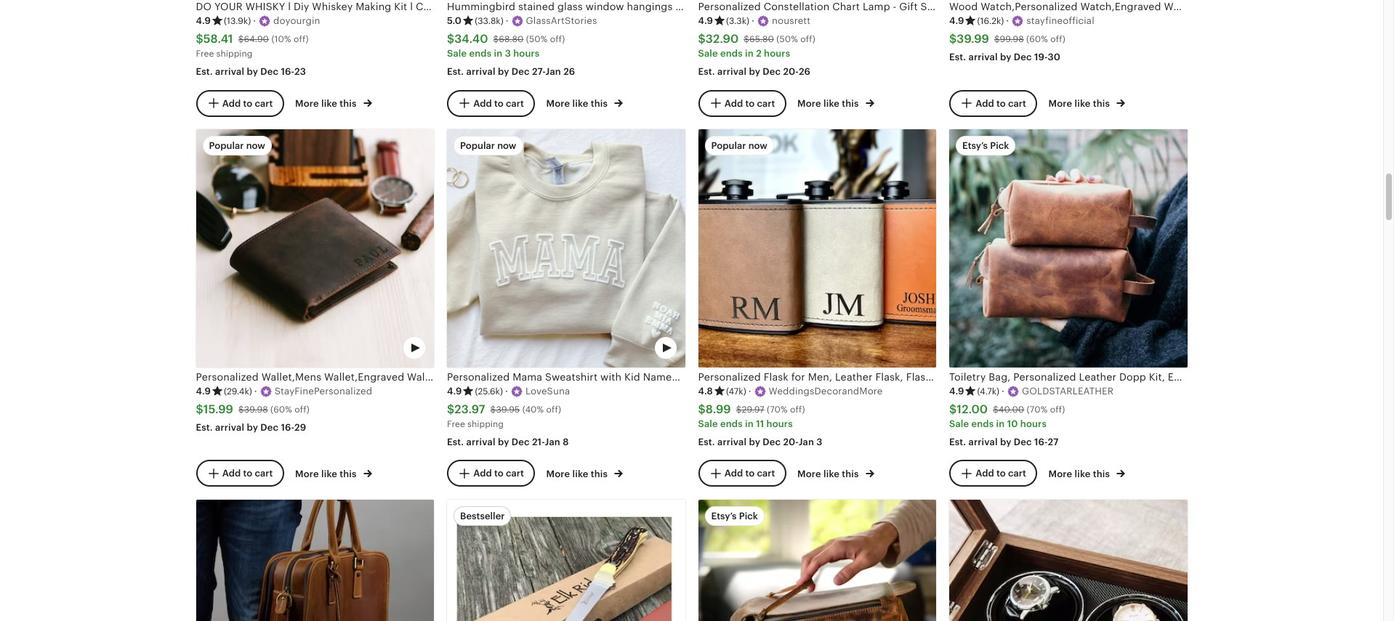 Task type: describe. For each thing, give the bounding box(es) containing it.
more like this link for add to cart button under '$ 15.99 $ 39.98 (60% off) est. arrival by dec 16-29'
[[295, 466, 372, 481]]

sale for 12.00
[[950, 419, 969, 430]]

add for add to cart button underneath $ 8.99 $ 29.97 (70% off) sale ends in 11 hours est. arrival by dec 20-jan 3
[[725, 468, 743, 479]]

dec left 21-
[[512, 437, 530, 448]]

off) for 12.00
[[1050, 405, 1065, 415]]

cart down $ 12.00 $ 40.00 (70% off) sale ends in 10 hours est. arrival by dec 16-27
[[1008, 468, 1027, 479]]

hours for 34.40
[[513, 48, 540, 59]]

(60% for 15.99
[[271, 405, 292, 415]]

dec inside $ 8.99 $ 29.97 (70% off) sale ends in 11 hours est. arrival by dec 20-jan 3
[[763, 437, 781, 448]]

by inside $ 39.99 $ 99.98 (60% off) est. arrival by dec 19-30
[[1000, 52, 1012, 63]]

$ left 64.90
[[196, 32, 203, 46]]

add to cart button down $ 34.40 $ 68.80 (50% off) sale ends in 3 hours est. arrival by dec 27-jan 26 at the top left
[[447, 90, 535, 117]]

est. inside $ 8.99 $ 29.97 (70% off) sale ends in 11 hours est. arrival by dec 20-jan 3
[[698, 437, 715, 448]]

add to cart button down est. arrival by dec 21-jan 8
[[447, 461, 535, 487]]

cart down '$ 15.99 $ 39.98 (60% off) est. arrival by dec 16-29'
[[255, 468, 273, 479]]

dec left 23
[[261, 66, 279, 77]]

men,
[[808, 371, 833, 383]]

personalized wallet,mens wallet,engraved wallet,groomsmen wallet,leather wallet,custom wallet,boyfriend gift for men,father day gift for him image
[[196, 130, 434, 368]]

· for 34.40
[[506, 15, 509, 26]]

bestseller link
[[447, 500, 685, 622]]

add to cart button down '$ 15.99 $ 39.98 (60% off) est. arrival by dec 16-29'
[[196, 461, 284, 487]]

to down est. arrival by dec 16-23
[[243, 97, 252, 108]]

ends for 32.90
[[721, 48, 743, 59]]

more for add to cart button under '$ 15.99 $ 39.98 (60% off) est. arrival by dec 16-29'
[[295, 469, 319, 480]]

to down $ 39.99 $ 99.98 (60% off) est. arrival by dec 19-30
[[997, 97, 1006, 108]]

$ 15.99 $ 39.98 (60% off) est. arrival by dec 16-29
[[196, 403, 310, 433]]

$ down (25.6k)
[[490, 405, 496, 415]]

flask,
[[876, 371, 904, 383]]

add to cart for add to cart button below $ 34.40 $ 68.80 (50% off) sale ends in 3 hours est. arrival by dec 27-jan 26 at the top left
[[473, 97, 524, 108]]

arrival inside $ 34.40 $ 68.80 (50% off) sale ends in 3 hours est. arrival by dec 27-jan 26
[[466, 66, 496, 77]]

est. down 23.97 at the bottom of page
[[447, 437, 464, 448]]

20- for 32.90
[[783, 66, 799, 77]]

est. inside $ 12.00 $ 40.00 (70% off) sale ends in 10 hours est. arrival by dec 16-27
[[950, 437, 967, 448]]

40.00
[[999, 405, 1025, 415]]

add for add to cart button below $ 39.99 $ 99.98 (60% off) est. arrival by dec 19-30
[[976, 97, 994, 108]]

more for add to cart button below $ 39.99 $ 99.98 (60% off) est. arrival by dec 19-30
[[1049, 98, 1073, 109]]

0 vertical spatial etsy's pick
[[963, 141, 1009, 151]]

est. inside '$ 15.99 $ 39.98 (60% off) est. arrival by dec 16-29'
[[196, 422, 213, 433]]

to down $ 32.90 $ 65.80 (50% off) sale ends in 2 hours est. arrival by dec 20-26
[[746, 97, 755, 108]]

$ down 5.0
[[447, 32, 455, 46]]

$ 23.97 $ 39.95 (40% off) free shipping
[[447, 403, 561, 430]]

add for add to cart button underneath $ 12.00 $ 40.00 (70% off) sale ends in 10 hours est. arrival by dec 16-27
[[976, 468, 994, 479]]

now for 23.97
[[497, 141, 517, 151]]

$ 12.00 $ 40.00 (70% off) sale ends in 10 hours est. arrival by dec 16-27
[[950, 403, 1065, 448]]

to down '$ 15.99 $ 39.98 (60% off) est. arrival by dec 16-29'
[[243, 468, 252, 479]]

etsy's pick link
[[698, 500, 936, 622]]

3 now from the left
[[749, 141, 768, 151]]

23.97
[[455, 403, 485, 417]]

$ 58.41 $ 64.90 (10% off) free shipping
[[196, 32, 309, 59]]

· for 23.97
[[505, 386, 508, 397]]

cart down $ 32.90 $ 65.80 (50% off) sale ends in 2 hours est. arrival by dec 20-26
[[757, 97, 775, 108]]

popular for 23.97
[[460, 141, 495, 151]]

popular for 15.99
[[209, 141, 244, 151]]

39.99
[[957, 32, 990, 46]]

(47k)
[[726, 387, 746, 397]]

more like this link for add to cart button below $ 32.90 $ 65.80 (50% off) sale ends in 2 hours est. arrival by dec 20-26
[[798, 95, 875, 111]]

for
[[792, 371, 806, 383]]

15.99
[[203, 403, 233, 417]]

8
[[563, 437, 569, 448]]

26 inside $ 34.40 $ 68.80 (50% off) sale ends in 3 hours est. arrival by dec 27-jan 26
[[564, 66, 575, 77]]

add to cart button down $ 8.99 $ 29.97 (70% off) sale ends in 11 hours est. arrival by dec 20-jan 3
[[698, 461, 786, 487]]

in for 12.00
[[997, 419, 1005, 430]]

4.9 for 23.97
[[447, 386, 462, 397]]

product video element for personalized wallet,mens wallet,engraved wallet,groomsmen wallet,leather wallet,custom wallet,boyfriend gift for men,father day gift for him image
[[196, 130, 434, 368]]

4.9 for 32.90
[[698, 15, 713, 26]]

by inside $ 32.90 $ 65.80 (50% off) sale ends in 2 hours est. arrival by dec 20-26
[[749, 66, 761, 77]]

30
[[1048, 52, 1061, 63]]

popular now for 23.97
[[460, 141, 517, 151]]

this for add to cart button below est. arrival by dec 16-23
[[340, 98, 357, 109]]

3 flask from the left
[[1003, 371, 1028, 383]]

by down $ 23.97 $ 39.95 (40% off) free shipping
[[498, 437, 509, 448]]

jan for 34.40
[[546, 66, 561, 77]]

by inside '$ 15.99 $ 39.98 (60% off) est. arrival by dec 16-29'
[[247, 422, 258, 433]]

bestseller
[[460, 511, 505, 522]]

more like this link for add to cart button below $ 39.99 $ 99.98 (60% off) est. arrival by dec 19-30
[[1049, 95, 1126, 111]]

now for 15.99
[[246, 141, 265, 151]]

shipping for 23.97
[[468, 419, 504, 430]]

est. inside $ 34.40 $ 68.80 (50% off) sale ends in 3 hours est. arrival by dec 27-jan 26
[[447, 66, 464, 77]]

16- inside '$ 15.99 $ 39.98 (60% off) est. arrival by dec 16-29'
[[281, 422, 295, 433]]

add to cart for add to cart button below est. arrival by dec 21-jan 8
[[473, 468, 524, 479]]

hours for 8.99
[[767, 419, 793, 430]]

(29.4k)
[[224, 387, 252, 397]]

arrival down $ 58.41 $ 64.90 (10% off) free shipping
[[215, 66, 244, 77]]

$ down (16.2k)
[[995, 34, 1000, 44]]

(40%
[[523, 405, 544, 415]]

10
[[1007, 419, 1018, 430]]

· for 12.00
[[1002, 386, 1005, 397]]

more like this link for add to cart button below est. arrival by dec 21-jan 8
[[546, 466, 623, 481]]

personalized mama sweatshirt with kid names on sleeve, mothers day gift, birthday gift for mom, new mom gift, minimalist cool mom sweater image
[[447, 130, 685, 368]]

in for 32.90
[[745, 48, 754, 59]]

product video element for 'personalized mama sweatshirt with kid names on sleeve, mothers day gift, birthday gift for mom, new mom gift, minimalist cool mom sweater' image
[[447, 130, 685, 368]]

leather,
[[1030, 371, 1070, 383]]

product video element for personalized watch winders | custom watch holder | husband christmas gift for him | wedding gift for watch lover | personalized gift for him image
[[950, 500, 1188, 622]]

add to cart button down $ 32.90 $ 65.80 (50% off) sale ends in 2 hours est. arrival by dec 20-26
[[698, 90, 786, 117]]

$ down (4.7k)
[[993, 405, 999, 415]]

cart down est. arrival by dec 16-23
[[255, 97, 273, 108]]

personalized leather dopp kitt for men, leather men's travel toiletry bag, grooms men gift, christmas gift for him image
[[698, 500, 936, 622]]

39.95
[[496, 405, 520, 415]]

16- inside $ 12.00 $ 40.00 (70% off) sale ends in 10 hours est. arrival by dec 16-27
[[1035, 437, 1048, 448]]

dec inside $ 39.99 $ 99.98 (60% off) est. arrival by dec 19-30
[[1014, 52, 1032, 63]]

$ 39.99 $ 99.98 (60% off) est. arrival by dec 19-30
[[950, 32, 1066, 63]]

4.9 for 15.99
[[196, 386, 211, 397]]

$ left 99.98
[[950, 32, 957, 46]]

sale for 8.99
[[698, 419, 718, 430]]

est. inside $ 32.90 $ 65.80 (50% off) sale ends in 2 hours est. arrival by dec 20-26
[[698, 66, 715, 77]]

this for add to cart button below $ 32.90 $ 65.80 (50% off) sale ends in 2 hours est. arrival by dec 20-26
[[842, 98, 859, 109]]

2
[[756, 48, 762, 59]]

est. arrival by dec 21-jan 8
[[447, 437, 569, 448]]

39.98
[[244, 405, 268, 415]]

(60% for 39.99
[[1027, 34, 1048, 44]]

· for 39.99
[[1007, 15, 1009, 26]]

$ 34.40 $ 68.80 (50% off) sale ends in 3 hours est. arrival by dec 27-jan 26
[[447, 32, 575, 77]]

personalized,
[[934, 371, 1000, 383]]

4.9 for 12.00
[[950, 386, 964, 397]]

more for add to cart button below $ 32.90 $ 65.80 (50% off) sale ends in 2 hours est. arrival by dec 20-26
[[798, 98, 821, 109]]

sale for 32.90
[[698, 48, 718, 59]]

etsy's inside "etsy's pick" link
[[711, 511, 737, 522]]

by inside $ 12.00 $ 40.00 (70% off) sale ends in 10 hours est. arrival by dec 16-27
[[1000, 437, 1012, 448]]

32.90
[[706, 32, 739, 46]]

27-
[[532, 66, 546, 77]]

2 flask from the left
[[906, 371, 931, 383]]

· for 15.99
[[254, 386, 257, 397]]

free for 23.97
[[447, 419, 465, 430]]

ends for 34.40
[[469, 48, 492, 59]]

in for 8.99
[[745, 419, 754, 430]]

to down est. arrival by dec 21-jan 8
[[494, 468, 504, 479]]

more like this link for add to cart button underneath $ 8.99 $ 29.97 (70% off) sale ends in 11 hours est. arrival by dec 20-jan 3
[[798, 466, 875, 481]]

this for add to cart button below $ 34.40 $ 68.80 (50% off) sale ends in 3 hours est. arrival by dec 27-jan 26 at the top left
[[591, 98, 608, 109]]

(13.9k)
[[224, 16, 251, 26]]

$ left 65.80
[[698, 32, 706, 46]]

3 popular now from the left
[[711, 141, 768, 151]]

$ down (33.8k)
[[493, 34, 499, 44]]

more for add to cart button below est. arrival by dec 21-jan 8
[[546, 469, 570, 480]]

add to cart button down est. arrival by dec 16-23
[[196, 90, 284, 117]]

26 inside $ 32.90 $ 65.80 (50% off) sale ends in 2 hours est. arrival by dec 20-26
[[799, 66, 811, 77]]

by inside $ 34.40 $ 68.80 (50% off) sale ends in 3 hours est. arrival by dec 27-jan 26
[[498, 66, 509, 77]]

add to cart button down $ 12.00 $ 40.00 (70% off) sale ends in 10 hours est. arrival by dec 16-27
[[950, 461, 1037, 487]]

$ down (47k) in the right bottom of the page
[[736, 405, 742, 415]]

12.00
[[957, 403, 988, 417]]

popular now for 15.99
[[209, 141, 265, 151]]

by down $ 58.41 $ 64.90 (10% off) free shipping
[[247, 66, 258, 77]]

$ left 39.95 in the bottom left of the page
[[447, 403, 455, 417]]

to down $ 12.00 $ 40.00 (70% off) sale ends in 10 hours est. arrival by dec 16-27
[[997, 468, 1006, 479]]

arrival inside $ 39.99 $ 99.98 (60% off) est. arrival by dec 19-30
[[969, 52, 998, 63]]

arrival inside $ 32.90 $ 65.80 (50% off) sale ends in 2 hours est. arrival by dec 20-26
[[718, 66, 747, 77]]

this for add to cart button below $ 39.99 $ 99.98 (60% off) est. arrival by dec 19-30
[[1093, 98, 1110, 109]]

68.80
[[499, 34, 524, 44]]



Task type: vqa. For each thing, say whether or not it's contained in the screenshot.
Regions
no



Task type: locate. For each thing, give the bounding box(es) containing it.
0 horizontal spatial etsy's
[[711, 511, 737, 522]]

(50%
[[526, 34, 548, 44], [777, 34, 798, 44]]

ends for 12.00
[[972, 419, 994, 430]]

(10%
[[271, 34, 291, 44]]

sale inside $ 32.90 $ 65.80 (50% off) sale ends in 2 hours est. arrival by dec 20-26
[[698, 48, 718, 59]]

free down 23.97 at the bottom of page
[[447, 419, 465, 430]]

3
[[505, 48, 511, 59], [817, 437, 823, 448]]

1 horizontal spatial (50%
[[777, 34, 798, 44]]

personalized fishing knife & sheath knive custom engraved filet christmas gifts for him dad boyfriend gift for men man fisherman fillet image
[[447, 500, 685, 622]]

0 horizontal spatial flask
[[764, 371, 789, 383]]

personalized flask for men, leather flask, flask personalized, flask leather, flasks
[[698, 371, 1103, 383]]

$
[[196, 32, 203, 46], [447, 32, 455, 46], [698, 32, 706, 46], [950, 32, 957, 46], [238, 34, 244, 44], [493, 34, 499, 44], [744, 34, 750, 44], [995, 34, 1000, 44], [196, 403, 203, 417], [447, 403, 455, 417], [698, 403, 706, 417], [950, 403, 957, 417], [238, 405, 244, 415], [490, 405, 496, 415], [736, 405, 742, 415], [993, 405, 999, 415]]

· right (47k) in the right bottom of the page
[[749, 386, 752, 397]]

16-
[[281, 66, 295, 77], [281, 422, 295, 433], [1035, 437, 1048, 448]]

flask left for
[[764, 371, 789, 383]]

product video element
[[196, 130, 434, 368], [447, 130, 685, 368], [196, 500, 434, 622], [698, 500, 936, 622], [950, 500, 1188, 622]]

0 vertical spatial shipping
[[216, 49, 253, 59]]

est. down 34.40
[[447, 66, 464, 77]]

off) inside $ 39.99 $ 99.98 (60% off) est. arrival by dec 19-30
[[1051, 34, 1066, 44]]

add to cart down $ 12.00 $ 40.00 (70% off) sale ends in 10 hours est. arrival by dec 16-27
[[976, 468, 1027, 479]]

flask
[[764, 371, 789, 383], [906, 371, 931, 383], [1003, 371, 1028, 383]]

more for add to cart button underneath $ 8.99 $ 29.97 (70% off) sale ends in 11 hours est. arrival by dec 20-jan 3
[[798, 469, 821, 480]]

hours
[[513, 48, 540, 59], [764, 48, 791, 59], [767, 419, 793, 430], [1021, 419, 1047, 430]]

1 horizontal spatial (60%
[[1027, 34, 1048, 44]]

hours inside $ 32.90 $ 65.80 (50% off) sale ends in 2 hours est. arrival by dec 20-26
[[764, 48, 791, 59]]

in inside $ 8.99 $ 29.97 (70% off) sale ends in 11 hours est. arrival by dec 20-jan 3
[[745, 419, 754, 430]]

4.9 for 58.41
[[196, 15, 211, 26]]

1 20- from the top
[[783, 66, 799, 77]]

1 horizontal spatial (70%
[[1027, 405, 1048, 415]]

3 down "men,"
[[817, 437, 823, 448]]

free inside $ 58.41 $ 64.90 (10% off) free shipping
[[196, 49, 214, 59]]

product video element for the personalized briefcase for men, custom leather briefcase, christmas gift for him, messenger bag, laptop bag,office bag,birthday gift for dad image
[[196, 500, 434, 622]]

more down $ 8.99 $ 29.97 (70% off) sale ends in 11 hours est. arrival by dec 20-jan 3
[[798, 469, 821, 480]]

now
[[246, 141, 265, 151], [497, 141, 517, 151], [749, 141, 768, 151]]

add to cart for add to cart button below $ 32.90 $ 65.80 (50% off) sale ends in 2 hours est. arrival by dec 20-26
[[725, 97, 775, 108]]

0 horizontal spatial now
[[246, 141, 265, 151]]

flask right flask,
[[906, 371, 931, 383]]

more down 27
[[1049, 469, 1073, 480]]

$ 8.99 $ 29.97 (70% off) sale ends in 11 hours est. arrival by dec 20-jan 3
[[698, 403, 823, 448]]

2 (50% from the left
[[777, 34, 798, 44]]

this for add to cart button underneath $ 8.99 $ 29.97 (70% off) sale ends in 11 hours est. arrival by dec 20-jan 3
[[842, 469, 859, 480]]

add to cart down $ 34.40 $ 68.80 (50% off) sale ends in 3 hours est. arrival by dec 27-jan 26 at the top left
[[473, 97, 524, 108]]

3 inside $ 8.99 $ 29.97 (70% off) sale ends in 11 hours est. arrival by dec 20-jan 3
[[817, 437, 823, 448]]

0 vertical spatial 16-
[[281, 66, 295, 77]]

23
[[295, 66, 306, 77]]

2 vertical spatial 16-
[[1035, 437, 1048, 448]]

hours right 11
[[767, 419, 793, 430]]

by down 10
[[1000, 437, 1012, 448]]

2 26 from the left
[[799, 66, 811, 77]]

0 horizontal spatial (50%
[[526, 34, 548, 44]]

2 horizontal spatial popular now
[[711, 141, 768, 151]]

29
[[295, 422, 306, 433]]

4.9 up 32.90
[[698, 15, 713, 26]]

off) inside $ 23.97 $ 39.95 (40% off) free shipping
[[546, 405, 561, 415]]

shipping for 58.41
[[216, 49, 253, 59]]

(60% up the 19-
[[1027, 34, 1048, 44]]

add to cart down $ 39.99 $ 99.98 (60% off) est. arrival by dec 19-30
[[976, 97, 1027, 108]]

1 horizontal spatial flask
[[906, 371, 931, 383]]

1 horizontal spatial now
[[497, 141, 517, 151]]

(60%
[[1027, 34, 1048, 44], [271, 405, 292, 415]]

by down 2
[[749, 66, 761, 77]]

1 horizontal spatial 26
[[799, 66, 811, 77]]

(4.7k)
[[978, 387, 1000, 397]]

dec inside $ 32.90 $ 65.80 (50% off) sale ends in 2 hours est. arrival by dec 20-26
[[763, 66, 781, 77]]

in
[[494, 48, 503, 59], [745, 48, 754, 59], [745, 419, 754, 430], [997, 419, 1005, 430]]

0 horizontal spatial 26
[[564, 66, 575, 77]]

ends
[[469, 48, 492, 59], [721, 48, 743, 59], [721, 419, 743, 430], [972, 419, 994, 430]]

by inside $ 8.99 $ 29.97 (70% off) sale ends in 11 hours est. arrival by dec 20-jan 3
[[749, 437, 761, 448]]

personalized watch winders | custom watch holder | husband christmas gift for him | wedding gift for watch lover | personalized gift for him image
[[950, 500, 1188, 622]]

ends inside $ 12.00 $ 40.00 (70% off) sale ends in 10 hours est. arrival by dec 16-27
[[972, 419, 994, 430]]

arrival down '8.99'
[[718, 437, 747, 448]]

29.97
[[742, 405, 765, 415]]

sale down 32.90
[[698, 48, 718, 59]]

· for 58.41
[[253, 15, 256, 26]]

dec left the 19-
[[1014, 52, 1032, 63]]

1 (50% from the left
[[526, 34, 548, 44]]

(33.8k)
[[475, 16, 504, 26]]

0 vertical spatial 3
[[505, 48, 511, 59]]

in inside $ 12.00 $ 40.00 (70% off) sale ends in 10 hours est. arrival by dec 16-27
[[997, 419, 1005, 430]]

arrival inside '$ 15.99 $ 39.98 (60% off) est. arrival by dec 16-29'
[[215, 422, 244, 433]]

hours right 2
[[764, 48, 791, 59]]

1 vertical spatial free
[[447, 419, 465, 430]]

product video element for personalized leather dopp kitt for men, leather men's travel toiletry bag, grooms men gift, christmas gift for him "image"
[[698, 500, 936, 622]]

2 popular now from the left
[[460, 141, 517, 151]]

to down $ 34.40 $ 68.80 (50% off) sale ends in 3 hours est. arrival by dec 27-jan 26 at the top left
[[494, 97, 504, 108]]

off) for 34.40
[[550, 34, 565, 44]]

· right (3.3k)
[[752, 15, 755, 26]]

more down the 30
[[1049, 98, 1073, 109]]

arrival inside $ 8.99 $ 29.97 (70% off) sale ends in 11 hours est. arrival by dec 20-jan 3
[[718, 437, 747, 448]]

sale inside $ 34.40 $ 68.80 (50% off) sale ends in 3 hours est. arrival by dec 27-jan 26
[[447, 48, 467, 59]]

1 horizontal spatial shipping
[[468, 419, 504, 430]]

1 horizontal spatial pick
[[990, 141, 1009, 151]]

hours for 32.90
[[764, 48, 791, 59]]

· right (13.9k)
[[253, 15, 256, 26]]

more like this
[[295, 98, 359, 109], [546, 98, 610, 109], [798, 98, 862, 109], [1049, 98, 1113, 109], [295, 469, 359, 480], [546, 469, 610, 480], [798, 469, 862, 480], [1049, 469, 1113, 480]]

off) for 58.41
[[294, 34, 309, 44]]

2 horizontal spatial flask
[[1003, 371, 1028, 383]]

off) inside $ 12.00 $ 40.00 (70% off) sale ends in 10 hours est. arrival by dec 16-27
[[1050, 405, 1065, 415]]

0 vertical spatial pick
[[990, 141, 1009, 151]]

65.80
[[750, 34, 774, 44]]

1 vertical spatial etsy's
[[711, 511, 737, 522]]

arrival
[[969, 52, 998, 63], [466, 66, 496, 77], [718, 66, 747, 77], [215, 66, 244, 77], [215, 422, 244, 433], [718, 437, 747, 448], [969, 437, 998, 448], [466, 437, 496, 448]]

ends down 12.00
[[972, 419, 994, 430]]

1 now from the left
[[246, 141, 265, 151]]

more like this link for add to cart button below $ 34.40 $ 68.80 (50% off) sale ends in 3 hours est. arrival by dec 27-jan 26 at the top left
[[546, 95, 623, 111]]

20- inside $ 8.99 $ 29.97 (70% off) sale ends in 11 hours est. arrival by dec 20-jan 3
[[783, 437, 799, 448]]

add to cart for add to cart button underneath $ 12.00 $ 40.00 (70% off) sale ends in 10 hours est. arrival by dec 16-27
[[976, 468, 1027, 479]]

0 horizontal spatial popular
[[209, 141, 244, 151]]

1 vertical spatial 16-
[[281, 422, 295, 433]]

58.41
[[203, 32, 233, 46]]

ends inside $ 34.40 $ 68.80 (50% off) sale ends in 3 hours est. arrival by dec 27-jan 26
[[469, 48, 492, 59]]

20- for 8.99
[[783, 437, 799, 448]]

off) up 27
[[1050, 405, 1065, 415]]

off) inside $ 34.40 $ 68.80 (50% off) sale ends in 3 hours est. arrival by dec 27-jan 26
[[550, 34, 565, 44]]

this for add to cart button under '$ 15.99 $ 39.98 (60% off) est. arrival by dec 16-29'
[[340, 469, 357, 480]]

off)
[[294, 34, 309, 44], [550, 34, 565, 44], [801, 34, 816, 44], [1051, 34, 1066, 44], [295, 405, 310, 415], [546, 405, 561, 415], [790, 405, 805, 415], [1050, 405, 1065, 415]]

by down 11
[[749, 437, 761, 448]]

add
[[222, 97, 241, 108], [473, 97, 492, 108], [725, 97, 743, 108], [976, 97, 994, 108], [222, 468, 241, 479], [473, 468, 492, 479], [725, 468, 743, 479], [976, 468, 994, 479]]

add for add to cart button below est. arrival by dec 21-jan 8
[[473, 468, 492, 479]]

8.99
[[706, 403, 731, 417]]

by
[[1000, 52, 1012, 63], [498, 66, 509, 77], [749, 66, 761, 77], [247, 66, 258, 77], [247, 422, 258, 433], [749, 437, 761, 448], [1000, 437, 1012, 448], [498, 437, 509, 448]]

add to cart
[[222, 97, 273, 108], [473, 97, 524, 108], [725, 97, 775, 108], [976, 97, 1027, 108], [222, 468, 273, 479], [473, 468, 524, 479], [725, 468, 775, 479], [976, 468, 1027, 479]]

more down 8
[[546, 469, 570, 480]]

off) for 32.90
[[801, 34, 816, 44]]

popular
[[209, 141, 244, 151], [460, 141, 495, 151], [711, 141, 746, 151]]

99.98
[[1000, 34, 1024, 44]]

pick
[[990, 141, 1009, 151], [739, 511, 758, 522]]

(70% inside $ 12.00 $ 40.00 (70% off) sale ends in 10 hours est. arrival by dec 16-27
[[1027, 405, 1048, 415]]

1 (70% from the left
[[767, 405, 788, 415]]

add to cart button down $ 39.99 $ 99.98 (60% off) est. arrival by dec 19-30
[[950, 90, 1037, 117]]

cart down est. arrival by dec 21-jan 8
[[506, 468, 524, 479]]

hours right 10
[[1021, 419, 1047, 430]]

flasks
[[1073, 371, 1103, 383]]

· for 32.90
[[752, 15, 755, 26]]

ends inside $ 8.99 $ 29.97 (70% off) sale ends in 11 hours est. arrival by dec 20-jan 3
[[721, 419, 743, 430]]

0 vertical spatial 20-
[[783, 66, 799, 77]]

1 horizontal spatial etsy's pick
[[963, 141, 1009, 151]]

21-
[[532, 437, 545, 448]]

2 20- from the top
[[783, 437, 799, 448]]

3 popular from the left
[[711, 141, 746, 151]]

more for add to cart button below $ 34.40 $ 68.80 (50% off) sale ends in 3 hours est. arrival by dec 27-jan 26 at the top left
[[546, 98, 570, 109]]

flask up 40.00
[[1003, 371, 1028, 383]]

(50% inside $ 34.40 $ 68.80 (50% off) sale ends in 3 hours est. arrival by dec 27-jan 26
[[526, 34, 548, 44]]

to
[[243, 97, 252, 108], [494, 97, 504, 108], [746, 97, 755, 108], [997, 97, 1006, 108], [243, 468, 252, 479], [494, 468, 504, 479], [746, 468, 755, 479], [997, 468, 1006, 479]]

4.9 down personalized,
[[950, 386, 964, 397]]

free down 58.41
[[196, 49, 214, 59]]

0 horizontal spatial (60%
[[271, 405, 292, 415]]

(60% inside $ 39.99 $ 99.98 (60% off) est. arrival by dec 19-30
[[1027, 34, 1048, 44]]

dec
[[1014, 52, 1032, 63], [512, 66, 530, 77], [763, 66, 781, 77], [261, 66, 279, 77], [261, 422, 279, 433], [763, 437, 781, 448], [1014, 437, 1032, 448], [512, 437, 530, 448]]

personalized briefcase for men, custom leather briefcase, christmas gift for him, messenger bag, laptop bag,office bag,birthday gift for dad image
[[196, 500, 434, 622]]

0 horizontal spatial etsy's pick
[[711, 511, 758, 522]]

(3.3k)
[[726, 16, 750, 26]]

dec inside $ 12.00 $ 40.00 (70% off) sale ends in 10 hours est. arrival by dec 16-27
[[1014, 437, 1032, 448]]

2 popular from the left
[[460, 141, 495, 151]]

add down est. arrival by dec 21-jan 8
[[473, 468, 492, 479]]

more down 29
[[295, 469, 319, 480]]

off) up 29
[[295, 405, 310, 415]]

by down 99.98
[[1000, 52, 1012, 63]]

2 horizontal spatial popular
[[711, 141, 746, 151]]

more like this link for add to cart button below est. arrival by dec 16-23
[[295, 95, 372, 111]]

more
[[295, 98, 319, 109], [546, 98, 570, 109], [798, 98, 821, 109], [1049, 98, 1073, 109], [295, 469, 319, 480], [546, 469, 570, 480], [798, 469, 821, 480], [1049, 469, 1073, 480]]

1 26 from the left
[[564, 66, 575, 77]]

2 (70% from the left
[[1027, 405, 1048, 415]]

4.9 for 39.99
[[950, 15, 964, 26]]

add to cart button
[[196, 90, 284, 117], [447, 90, 535, 117], [698, 90, 786, 117], [950, 90, 1037, 117], [196, 461, 284, 487], [447, 461, 535, 487], [698, 461, 786, 487], [950, 461, 1037, 487]]

1 vertical spatial etsy's pick
[[711, 511, 758, 522]]

like
[[321, 98, 337, 109], [573, 98, 589, 109], [824, 98, 840, 109], [1075, 98, 1091, 109], [321, 469, 337, 480], [573, 469, 589, 480], [824, 469, 840, 480], [1075, 469, 1091, 480]]

0 horizontal spatial shipping
[[216, 49, 253, 59]]

34.40
[[455, 32, 488, 46]]

· right (33.8k)
[[506, 15, 509, 26]]

· right (4.7k)
[[1002, 386, 1005, 397]]

shipping down 58.41
[[216, 49, 253, 59]]

add for add to cart button under '$ 15.99 $ 39.98 (60% off) est. arrival by dec 16-29'
[[222, 468, 241, 479]]

hours down 68.80
[[513, 48, 540, 59]]

add to cart down $ 8.99 $ 29.97 (70% off) sale ends in 11 hours est. arrival by dec 20-jan 3
[[725, 468, 775, 479]]

sale down 34.40
[[447, 48, 467, 59]]

dec down 10
[[1014, 437, 1032, 448]]

in down 68.80
[[494, 48, 503, 59]]

0 horizontal spatial popular now
[[209, 141, 265, 151]]

cart down $ 8.99 $ 29.97 (70% off) sale ends in 11 hours est. arrival by dec 20-jan 3
[[757, 468, 775, 479]]

add for add to cart button below $ 32.90 $ 65.80 (50% off) sale ends in 2 hours est. arrival by dec 20-26
[[725, 97, 743, 108]]

est. inside $ 39.99 $ 99.98 (60% off) est. arrival by dec 19-30
[[950, 52, 967, 63]]

arrival down 32.90
[[718, 66, 747, 77]]

est. arrival by dec 16-23
[[196, 66, 306, 77]]

1 vertical spatial 20-
[[783, 437, 799, 448]]

add down $ 12.00 $ 40.00 (70% off) sale ends in 10 hours est. arrival by dec 16-27
[[976, 468, 994, 479]]

ends inside $ 32.90 $ 65.80 (50% off) sale ends in 2 hours est. arrival by dec 20-26
[[721, 48, 743, 59]]

1 popular from the left
[[209, 141, 244, 151]]

0 vertical spatial etsy's
[[963, 141, 988, 151]]

sale down 12.00
[[950, 419, 969, 430]]

1 flask from the left
[[764, 371, 789, 383]]

sale
[[447, 48, 467, 59], [698, 48, 718, 59], [698, 419, 718, 430], [950, 419, 969, 430]]

arrival inside $ 12.00 $ 40.00 (70% off) sale ends in 10 hours est. arrival by dec 16-27
[[969, 437, 998, 448]]

cart down $ 39.99 $ 99.98 (60% off) est. arrival by dec 19-30
[[1008, 97, 1027, 108]]

(16.2k)
[[978, 16, 1004, 26]]

arrival down 39.99
[[969, 52, 998, 63]]

(70% right 40.00
[[1027, 405, 1048, 415]]

free inside $ 23.97 $ 39.95 (40% off) free shipping
[[447, 419, 465, 430]]

add down est. arrival by dec 16-23
[[222, 97, 241, 108]]

est. down '8.99'
[[698, 437, 715, 448]]

more like this link for add to cart button underneath $ 12.00 $ 40.00 (70% off) sale ends in 10 hours est. arrival by dec 16-27
[[1049, 466, 1126, 481]]

(50% right 68.80
[[526, 34, 548, 44]]

off) right 65.80
[[801, 34, 816, 44]]

off) down for
[[790, 405, 805, 415]]

2 horizontal spatial now
[[749, 141, 768, 151]]

jan
[[546, 66, 561, 77], [799, 437, 814, 448], [545, 437, 561, 448]]

popular now
[[209, 141, 265, 151], [460, 141, 517, 151], [711, 141, 768, 151]]

leather
[[835, 371, 873, 383]]

1 vertical spatial 3
[[817, 437, 823, 448]]

est. down 58.41
[[196, 66, 213, 77]]

64.90
[[244, 34, 269, 44]]

1 vertical spatial shipping
[[468, 419, 504, 430]]

off) right 68.80
[[550, 34, 565, 44]]

1 vertical spatial (60%
[[271, 405, 292, 415]]

20-
[[783, 66, 799, 77], [783, 437, 799, 448]]

add to cart down est. arrival by dec 21-jan 8
[[473, 468, 524, 479]]

· for 8.99
[[749, 386, 752, 397]]

2 now from the left
[[497, 141, 517, 151]]

off) inside $ 32.90 $ 65.80 (50% off) sale ends in 2 hours est. arrival by dec 20-26
[[801, 34, 816, 44]]

add to cart for add to cart button under '$ 15.99 $ 39.98 (60% off) est. arrival by dec 16-29'
[[222, 468, 273, 479]]

off) for 8.99
[[790, 405, 805, 415]]

jan inside $ 34.40 $ 68.80 (50% off) sale ends in 3 hours est. arrival by dec 27-jan 26
[[546, 66, 561, 77]]

1 vertical spatial pick
[[739, 511, 758, 522]]

add down $ 39.99 $ 99.98 (60% off) est. arrival by dec 19-30
[[976, 97, 994, 108]]

more for add to cart button below est. arrival by dec 16-23
[[295, 98, 319, 109]]

off) for 23.97
[[546, 405, 561, 415]]

est. down 12.00
[[950, 437, 967, 448]]

arrival down 12.00
[[969, 437, 998, 448]]

1 horizontal spatial 3
[[817, 437, 823, 448]]

$ down personalized,
[[950, 403, 957, 417]]

more like this link
[[295, 95, 372, 111], [546, 95, 623, 111], [798, 95, 875, 111], [1049, 95, 1126, 111], [295, 466, 372, 481], [546, 466, 623, 481], [798, 466, 875, 481], [1049, 466, 1126, 481]]

off) for 15.99
[[295, 405, 310, 415]]

(50% for 32.90
[[777, 34, 798, 44]]

1 horizontal spatial popular now
[[460, 141, 517, 151]]

hours inside $ 8.99 $ 29.97 (70% off) sale ends in 11 hours est. arrival by dec 20-jan 3
[[767, 419, 793, 430]]

in inside $ 32.90 $ 65.80 (50% off) sale ends in 2 hours est. arrival by dec 20-26
[[745, 48, 754, 59]]

sale inside $ 12.00 $ 40.00 (70% off) sale ends in 10 hours est. arrival by dec 16-27
[[950, 419, 969, 430]]

more for add to cart button underneath $ 12.00 $ 40.00 (70% off) sale ends in 10 hours est. arrival by dec 16-27
[[1049, 469, 1073, 480]]

1 horizontal spatial popular
[[460, 141, 495, 151]]

4.8
[[698, 386, 713, 397]]

personalized flask for men, leather flask, flask personalized, flask leather, flasks image
[[698, 130, 936, 368]]

dec inside '$ 15.99 $ 39.98 (60% off) est. arrival by dec 16-29'
[[261, 422, 279, 433]]

26
[[564, 66, 575, 77], [799, 66, 811, 77]]

0 vertical spatial (60%
[[1027, 34, 1048, 44]]

dec down 65.80
[[763, 66, 781, 77]]

off) inside '$ 15.99 $ 39.98 (60% off) est. arrival by dec 16-29'
[[295, 405, 310, 415]]

toiletry bag, personalized leather dopp kit, engraving men's travel bag, men's shaving bag,christmas gift, gift for groomsmen, birthday gift image
[[950, 130, 1188, 368]]

off) inside $ 58.41 $ 64.90 (10% off) free shipping
[[294, 34, 309, 44]]

(70%
[[767, 405, 788, 415], [1027, 405, 1048, 415]]

hours for 12.00
[[1021, 419, 1047, 430]]

shipping
[[216, 49, 253, 59], [468, 419, 504, 430]]

20- inside $ 32.90 $ 65.80 (50% off) sale ends in 2 hours est. arrival by dec 20-26
[[783, 66, 799, 77]]

this for add to cart button below est. arrival by dec 21-jan 8
[[591, 469, 608, 480]]

1 horizontal spatial etsy's
[[963, 141, 988, 151]]

add for add to cart button below est. arrival by dec 16-23
[[222, 97, 241, 108]]

(50% for 34.40
[[526, 34, 548, 44]]

(70% inside $ 8.99 $ 29.97 (70% off) sale ends in 11 hours est. arrival by dec 20-jan 3
[[767, 405, 788, 415]]

3 inside $ 34.40 $ 68.80 (50% off) sale ends in 3 hours est. arrival by dec 27-jan 26
[[505, 48, 511, 59]]

add down $ 32.90 $ 65.80 (50% off) sale ends in 2 hours est. arrival by dec 20-26
[[725, 97, 743, 108]]

$ left 39.98
[[196, 403, 203, 417]]

dec inside $ 34.40 $ 68.80 (50% off) sale ends in 3 hours est. arrival by dec 27-jan 26
[[512, 66, 530, 77]]

ends for 8.99
[[721, 419, 743, 430]]

(70% for 12.00
[[1027, 405, 1048, 415]]

$ down (3.3k)
[[744, 34, 750, 44]]

jan inside $ 8.99 $ 29.97 (70% off) sale ends in 11 hours est. arrival by dec 20-jan 3
[[799, 437, 814, 448]]

5.0
[[447, 15, 462, 26]]

arrival down 23.97 at the bottom of page
[[466, 437, 496, 448]]

hours inside $ 12.00 $ 40.00 (70% off) sale ends in 10 hours est. arrival by dec 16-27
[[1021, 419, 1047, 430]]

11
[[756, 419, 764, 430]]

add to cart for add to cart button below $ 39.99 $ 99.98 (60% off) est. arrival by dec 19-30
[[976, 97, 1027, 108]]

sale for 34.40
[[447, 48, 467, 59]]

etsy's pick
[[963, 141, 1009, 151], [711, 511, 758, 522]]

off) for 39.99
[[1051, 34, 1066, 44]]

(70% for 8.99
[[767, 405, 788, 415]]

cart down $ 34.40 $ 68.80 (50% off) sale ends in 3 hours est. arrival by dec 27-jan 26 at the top left
[[506, 97, 524, 108]]

$ down (29.4k)
[[238, 405, 244, 415]]

add down $ 8.99 $ 29.97 (70% off) sale ends in 11 hours est. arrival by dec 20-jan 3
[[725, 468, 743, 479]]

0 vertical spatial free
[[196, 49, 214, 59]]

1 horizontal spatial free
[[447, 419, 465, 430]]

est.
[[950, 52, 967, 63], [447, 66, 464, 77], [698, 66, 715, 77], [196, 66, 213, 77], [196, 422, 213, 433], [698, 437, 715, 448], [950, 437, 967, 448], [447, 437, 464, 448]]

· right (25.6k)
[[505, 386, 508, 397]]

4.9 up 58.41
[[196, 15, 211, 26]]

free for 58.41
[[196, 49, 214, 59]]

ends down 34.40
[[469, 48, 492, 59]]

cart
[[255, 97, 273, 108], [506, 97, 524, 108], [757, 97, 775, 108], [1008, 97, 1027, 108], [255, 468, 273, 479], [506, 468, 524, 479], [757, 468, 775, 479], [1008, 468, 1027, 479]]

3 down 68.80
[[505, 48, 511, 59]]

·
[[253, 15, 256, 26], [506, 15, 509, 26], [752, 15, 755, 26], [1007, 15, 1009, 26], [254, 386, 257, 397], [505, 386, 508, 397], [749, 386, 752, 397], [1002, 386, 1005, 397]]

to down $ 8.99 $ 29.97 (70% off) sale ends in 11 hours est. arrival by dec 20-jan 3
[[746, 468, 755, 479]]

(60% inside '$ 15.99 $ 39.98 (60% off) est. arrival by dec 16-29'
[[271, 405, 292, 415]]

(25.6k)
[[475, 387, 503, 397]]

in left 10
[[997, 419, 1005, 430]]

4.9
[[196, 15, 211, 26], [698, 15, 713, 26], [950, 15, 964, 26], [196, 386, 211, 397], [447, 386, 462, 397], [950, 386, 964, 397]]

off) right (40%
[[546, 405, 561, 415]]

$ down (13.9k)
[[238, 34, 244, 44]]

this for add to cart button underneath $ 12.00 $ 40.00 (70% off) sale ends in 10 hours est. arrival by dec 16-27
[[1093, 469, 1110, 480]]

add for add to cart button below $ 34.40 $ 68.80 (50% off) sale ends in 3 hours est. arrival by dec 27-jan 26 at the top left
[[473, 97, 492, 108]]

in inside $ 34.40 $ 68.80 (50% off) sale ends in 3 hours est. arrival by dec 27-jan 26
[[494, 48, 503, 59]]

0 horizontal spatial free
[[196, 49, 214, 59]]

0 horizontal spatial (70%
[[767, 405, 788, 415]]

$ down 4.8
[[698, 403, 706, 417]]

jan for 8.99
[[799, 437, 814, 448]]

free
[[196, 49, 214, 59], [447, 419, 465, 430]]

in left 2
[[745, 48, 754, 59]]

off) inside $ 8.99 $ 29.97 (70% off) sale ends in 11 hours est. arrival by dec 20-jan 3
[[790, 405, 805, 415]]

27
[[1048, 437, 1059, 448]]

in for 34.40
[[494, 48, 503, 59]]

arrival down 34.40
[[466, 66, 496, 77]]

shipping inside $ 58.41 $ 64.90 (10% off) free shipping
[[216, 49, 253, 59]]

personalized
[[698, 371, 761, 383]]

hours inside $ 34.40 $ 68.80 (50% off) sale ends in 3 hours est. arrival by dec 27-jan 26
[[513, 48, 540, 59]]

$ 32.90 $ 65.80 (50% off) sale ends in 2 hours est. arrival by dec 20-26
[[698, 32, 816, 77]]

shipping inside $ 23.97 $ 39.95 (40% off) free shipping
[[468, 419, 504, 430]]

1 popular now from the left
[[209, 141, 265, 151]]

add to cart for add to cart button below est. arrival by dec 16-23
[[222, 97, 273, 108]]

0 horizontal spatial pick
[[739, 511, 758, 522]]

(50% inside $ 32.90 $ 65.80 (50% off) sale ends in 2 hours est. arrival by dec 20-26
[[777, 34, 798, 44]]

0 horizontal spatial 3
[[505, 48, 511, 59]]

19-
[[1035, 52, 1048, 63]]

sale inside $ 8.99 $ 29.97 (70% off) sale ends in 11 hours est. arrival by dec 20-jan 3
[[698, 419, 718, 430]]

this
[[340, 98, 357, 109], [591, 98, 608, 109], [842, 98, 859, 109], [1093, 98, 1110, 109], [340, 469, 357, 480], [591, 469, 608, 480], [842, 469, 859, 480], [1093, 469, 1110, 480]]

add to cart for add to cart button underneath $ 8.99 $ 29.97 (70% off) sale ends in 11 hours est. arrival by dec 20-jan 3
[[725, 468, 775, 479]]

etsy's
[[963, 141, 988, 151], [711, 511, 737, 522]]



